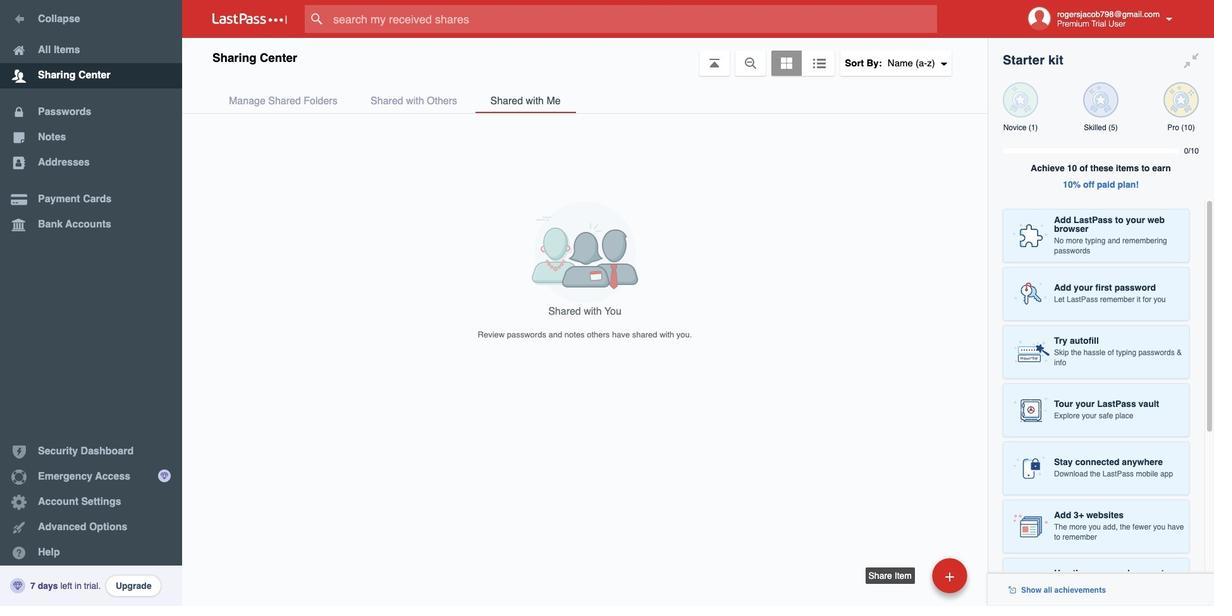Task type: describe. For each thing, give the bounding box(es) containing it.
lastpass image
[[213, 13, 287, 25]]

Search search field
[[305, 5, 962, 33]]

search my received shares text field
[[305, 5, 962, 33]]



Task type: vqa. For each thing, say whether or not it's contained in the screenshot.
Search My Vault Text Box
no



Task type: locate. For each thing, give the bounding box(es) containing it.
new item navigation
[[866, 555, 975, 607]]

main navigation navigation
[[0, 0, 182, 607]]

vault options navigation
[[182, 38, 988, 76]]



